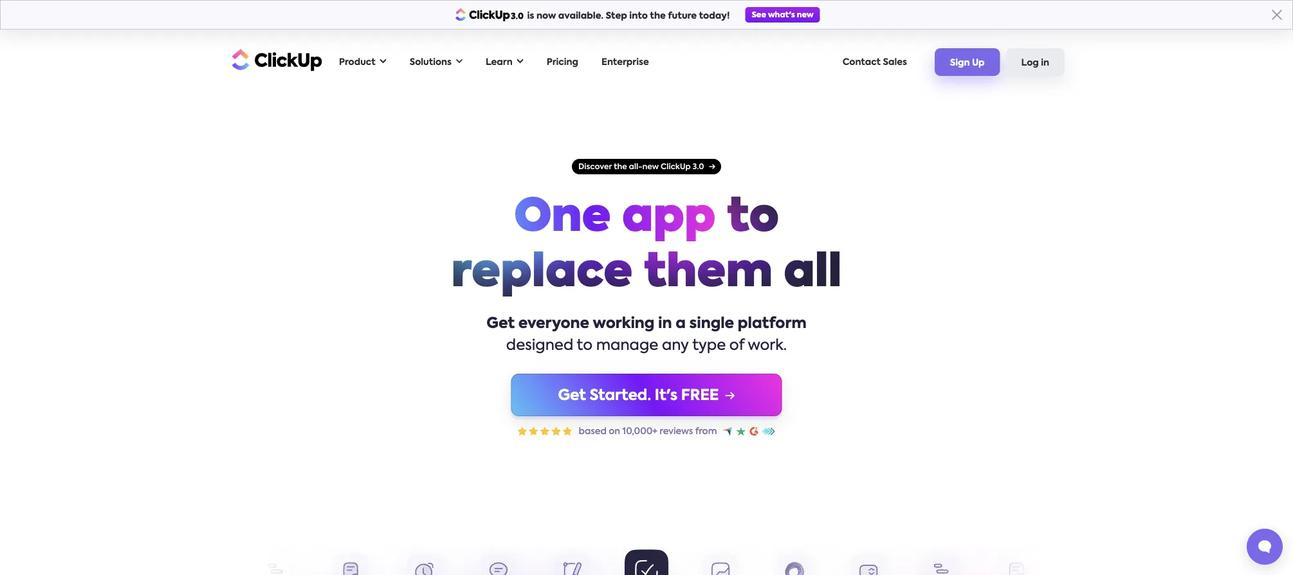 Task type: describe. For each thing, give the bounding box(es) containing it.
today!
[[699, 12, 730, 21]]

learn button
[[479, 49, 530, 75]]

store reviews image
[[724, 427, 776, 436]]

single
[[689, 317, 734, 332]]

the
[[650, 12, 666, 21]]

get started. it's free button
[[511, 374, 782, 416]]

based
[[579, 427, 607, 436]]

it's
[[655, 388, 678, 403]]

1 horizontal spatial in
[[1041, 58, 1050, 67]]

to inside one app to replace them all
[[727, 196, 779, 241]]

contact sales link
[[836, 49, 914, 75]]

clickup 3.0 image
[[455, 8, 524, 22]]

log in
[[1022, 58, 1050, 67]]

get started. it's free
[[558, 388, 719, 403]]

solutions button
[[403, 49, 469, 75]]

free
[[681, 388, 719, 403]]

get for get everyone working in a single platform
[[487, 317, 515, 332]]

enterprise link
[[595, 49, 656, 75]]

designed to manage any type of work.
[[506, 339, 787, 354]]

log
[[1022, 58, 1039, 67]]

see what's new
[[752, 11, 814, 19]]

now
[[537, 12, 556, 21]]

product button
[[333, 49, 393, 75]]

on
[[609, 427, 620, 436]]

is
[[527, 12, 534, 21]]

of
[[730, 339, 744, 354]]

available.
[[558, 12, 604, 21]]

discover the all-new clickup 3.0 image
[[572, 159, 721, 174]]

one
[[514, 196, 611, 241]]

a
[[676, 317, 686, 332]]

step
[[606, 12, 627, 21]]

learn
[[486, 58, 513, 67]]

0 horizontal spatial in
[[658, 317, 672, 332]]

working
[[593, 317, 655, 332]]

from
[[695, 427, 717, 436]]

started.
[[590, 388, 651, 403]]

sign up
[[950, 58, 985, 67]]

new
[[797, 11, 814, 19]]

up
[[972, 58, 985, 67]]

10,000+
[[623, 427, 658, 436]]



Task type: locate. For each thing, give the bounding box(es) containing it.
five stars image
[[518, 427, 572, 436]]

0 vertical spatial get
[[487, 317, 515, 332]]

future
[[668, 12, 697, 21]]

them
[[644, 252, 773, 297]]

get for get started. it's free
[[558, 388, 586, 403]]

get inside get started. it's free button
[[558, 388, 586, 403]]

based on 10,000+ reviews from
[[579, 427, 717, 436]]

product
[[339, 58, 376, 67]]

into
[[629, 12, 648, 21]]

1 vertical spatial get
[[558, 388, 586, 403]]

is now available. step into the future today!
[[527, 12, 730, 21]]

reviews
[[660, 427, 693, 436]]

designed
[[506, 339, 573, 354]]

any
[[662, 339, 689, 354]]

in left the a
[[658, 317, 672, 332]]

all
[[784, 252, 842, 297]]

replace
[[451, 252, 633, 297]]

contact
[[843, 58, 881, 67]]

platform
[[738, 317, 807, 332]]

log in link
[[1006, 48, 1065, 76]]

sales
[[883, 58, 907, 67]]

close button image
[[1272, 10, 1282, 20]]

pricing link
[[540, 49, 585, 75]]

get
[[487, 317, 515, 332], [558, 388, 586, 403]]

everyone
[[519, 317, 590, 332]]

pricing
[[547, 58, 578, 67]]

manage
[[596, 339, 658, 354]]

1 horizontal spatial get
[[558, 388, 586, 403]]

type
[[692, 339, 726, 354]]

see
[[752, 11, 766, 19]]

see what's new link
[[745, 7, 820, 23]]

in
[[1041, 58, 1050, 67], [658, 317, 672, 332]]

0 horizontal spatial get
[[487, 317, 515, 332]]

1 vertical spatial in
[[658, 317, 672, 332]]

in right log
[[1041, 58, 1050, 67]]

get up based
[[558, 388, 586, 403]]

enterprise
[[602, 58, 649, 67]]

0 vertical spatial to
[[727, 196, 779, 241]]

app
[[622, 196, 716, 241]]

get everyone working in a single platform
[[487, 317, 807, 332]]

sign
[[950, 58, 970, 67]]

what's
[[768, 11, 795, 19]]

get up designed
[[487, 317, 515, 332]]

1 vertical spatial to
[[577, 339, 593, 354]]

sign up button
[[935, 48, 1000, 76]]

to
[[727, 196, 779, 241], [577, 339, 593, 354]]

work.
[[748, 339, 787, 354]]

0 horizontal spatial to
[[577, 339, 593, 354]]

clickup image
[[228, 47, 322, 72]]

1 horizontal spatial to
[[727, 196, 779, 241]]

solutions
[[410, 58, 452, 67]]

one app to replace them all
[[451, 196, 842, 297]]

contact sales
[[843, 58, 907, 67]]

0 vertical spatial in
[[1041, 58, 1050, 67]]



Task type: vqa. For each thing, say whether or not it's contained in the screenshot.
'ClickUp University' link
no



